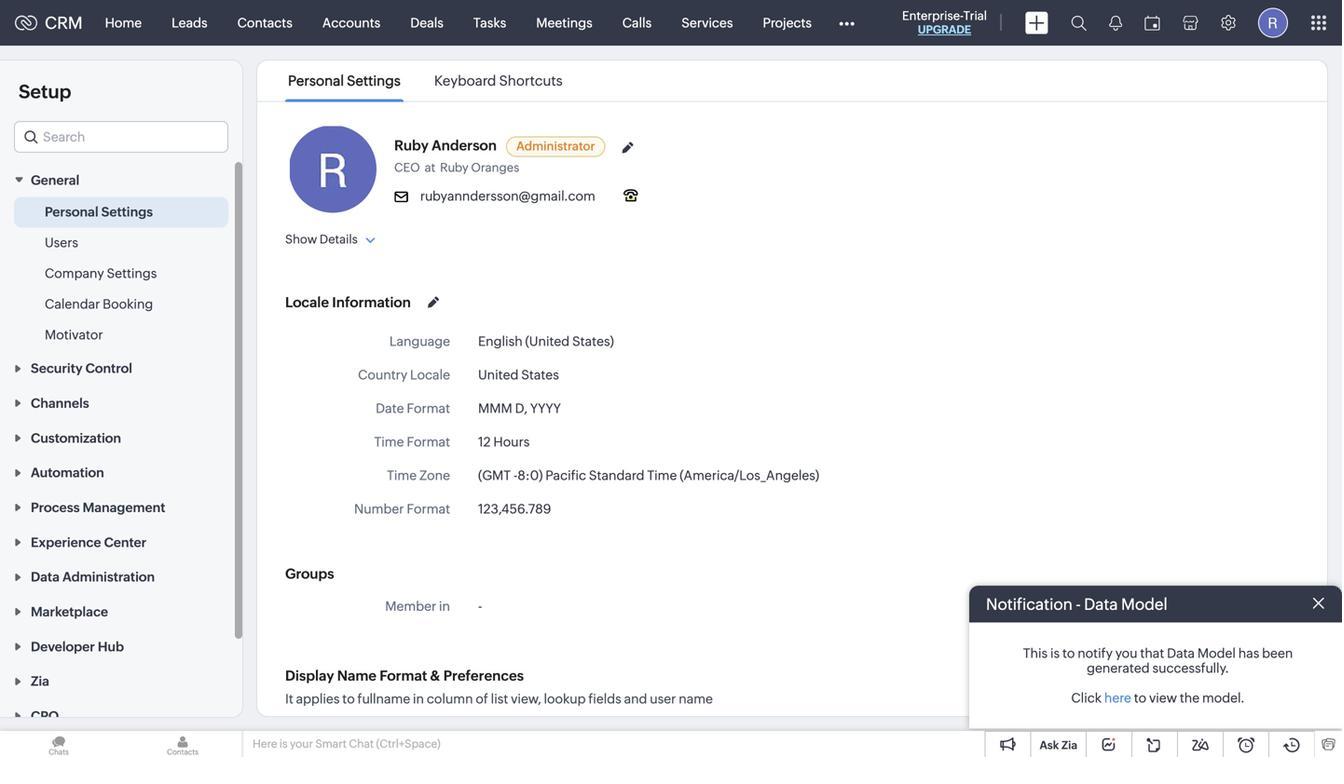 Task type: locate. For each thing, give the bounding box(es) containing it.
zia button
[[0, 664, 242, 699]]

1 horizontal spatial is
[[1051, 646, 1060, 661]]

0 vertical spatial data
[[31, 570, 60, 585]]

0 horizontal spatial data
[[31, 570, 60, 585]]

ruby down ruby anderson
[[440, 161, 469, 175]]

process
[[31, 501, 80, 516]]

1 vertical spatial locale
[[410, 368, 450, 383]]

view,
[[511, 692, 541, 707]]

1 horizontal spatial to
[[1063, 646, 1075, 661]]

- for 8:0)
[[514, 468, 518, 483]]

1 vertical spatial is
[[280, 738, 288, 751]]

model
[[1121, 596, 1168, 614], [1198, 646, 1236, 661]]

settings
[[347, 73, 401, 89], [101, 204, 153, 219], [107, 266, 157, 281]]

format up fullname
[[380, 668, 427, 685]]

model left has
[[1198, 646, 1236, 661]]

1 horizontal spatial ruby
[[440, 161, 469, 175]]

member
[[385, 599, 436, 614]]

time down 'date'
[[374, 435, 404, 450]]

number format
[[354, 502, 450, 517]]

create menu element
[[1014, 0, 1060, 45]]

1 vertical spatial zia
[[1062, 740, 1078, 752]]

create menu image
[[1025, 12, 1049, 34]]

ruby up ceo at the left of the page
[[394, 137, 429, 154]]

1 horizontal spatial personal settings
[[288, 73, 401, 89]]

data right that on the bottom of page
[[1167, 646, 1195, 661]]

zone
[[419, 468, 450, 483]]

projects
[[763, 15, 812, 30]]

channels
[[31, 396, 89, 411]]

None field
[[14, 121, 228, 153]]

personal settings link for users link
[[45, 203, 153, 221]]

zia up cpq in the left of the page
[[31, 675, 49, 690]]

is inside the this is to notify you that data model has been generated successfully.
[[1051, 646, 1060, 661]]

crm link
[[15, 13, 83, 32]]

2 vertical spatial data
[[1167, 646, 1195, 661]]

ceo at ruby oranges
[[394, 161, 519, 175]]

data inside dropdown button
[[31, 570, 60, 585]]

model.
[[1202, 691, 1245, 706]]

fullname
[[358, 692, 410, 707]]

2 horizontal spatial data
[[1167, 646, 1195, 661]]

setup
[[19, 81, 71, 103]]

1 horizontal spatial personal settings link
[[285, 73, 403, 89]]

personal settings link down general dropdown button
[[45, 203, 153, 221]]

time for time zone
[[387, 468, 417, 483]]

settings up the booking
[[107, 266, 157, 281]]

personal down accounts
[[288, 73, 344, 89]]

0 vertical spatial model
[[1121, 596, 1168, 614]]

(ctrl+space)
[[376, 738, 441, 751]]

hub
[[98, 640, 124, 655]]

keyboard
[[434, 73, 496, 89]]

format up time format
[[407, 401, 450, 416]]

1 vertical spatial settings
[[101, 204, 153, 219]]

marketplace
[[31, 605, 108, 620]]

0 vertical spatial ruby
[[394, 137, 429, 154]]

pacific
[[545, 468, 586, 483]]

0 horizontal spatial in
[[413, 692, 424, 707]]

0 horizontal spatial model
[[1121, 596, 1168, 614]]

to right here
[[1134, 691, 1147, 706]]

personal settings inside general region
[[45, 204, 153, 219]]

is right "this"
[[1051, 646, 1060, 661]]

time
[[374, 435, 404, 450], [387, 468, 417, 483], [647, 468, 677, 483]]

locale down show
[[285, 294, 329, 311]]

personal
[[288, 73, 344, 89], [45, 204, 98, 219]]

to inside the this is to notify you that data model has been generated successfully.
[[1063, 646, 1075, 661]]

time zone
[[387, 468, 450, 483]]

mmm d, yyyy
[[478, 401, 561, 416]]

0 vertical spatial zia
[[31, 675, 49, 690]]

time left zone
[[387, 468, 417, 483]]

calendar booking
[[45, 297, 153, 312]]

is
[[1051, 646, 1060, 661], [280, 738, 288, 751]]

data up the notify
[[1084, 596, 1118, 614]]

personal settings down general dropdown button
[[45, 204, 153, 219]]

here
[[1104, 691, 1132, 706]]

users link
[[45, 233, 78, 252]]

0 vertical spatial personal settings
[[288, 73, 401, 89]]

to down name
[[342, 692, 355, 707]]

0 vertical spatial locale
[[285, 294, 329, 311]]

locale down language
[[410, 368, 450, 383]]

security control
[[31, 361, 132, 376]]

zia right ask
[[1062, 740, 1078, 752]]

administration
[[62, 570, 155, 585]]

1 vertical spatial personal
[[45, 204, 98, 219]]

list
[[271, 61, 580, 101]]

0 horizontal spatial zia
[[31, 675, 49, 690]]

-
[[514, 468, 518, 483], [1076, 596, 1081, 614], [478, 599, 482, 614]]

1 vertical spatial personal settings
[[45, 204, 153, 219]]

data down experience
[[31, 570, 60, 585]]

time for time format
[[374, 435, 404, 450]]

0 vertical spatial personal settings link
[[285, 73, 403, 89]]

services
[[682, 15, 733, 30]]

list containing personal settings
[[271, 61, 580, 101]]

zia inside dropdown button
[[31, 675, 49, 690]]

to
[[1063, 646, 1075, 661], [1134, 691, 1147, 706], [342, 692, 355, 707]]

is for here
[[280, 738, 288, 751]]

personal settings down accounts
[[288, 73, 401, 89]]

view
[[1149, 691, 1177, 706]]

standard
[[589, 468, 645, 483]]

show details
[[285, 233, 358, 247]]

- right notification
[[1076, 596, 1081, 614]]

leads link
[[157, 0, 222, 45]]

in right "member"
[[439, 599, 450, 614]]

0 horizontal spatial personal settings link
[[45, 203, 153, 221]]

1 vertical spatial in
[[413, 692, 424, 707]]

preferences
[[444, 668, 524, 685]]

0 horizontal spatial personal
[[45, 204, 98, 219]]

details
[[320, 233, 358, 247]]

personal settings link down accounts
[[285, 73, 403, 89]]

display
[[285, 668, 334, 685]]

calls link
[[607, 0, 667, 45]]

1 horizontal spatial model
[[1198, 646, 1236, 661]]

time format
[[374, 435, 450, 450]]

date format
[[376, 401, 450, 416]]

1 vertical spatial personal settings link
[[45, 203, 153, 221]]

format up zone
[[407, 435, 450, 450]]

(gmt
[[478, 468, 511, 483]]

format
[[407, 401, 450, 416], [407, 435, 450, 450], [407, 502, 450, 517], [380, 668, 427, 685]]

process management
[[31, 501, 165, 516]]

0 horizontal spatial to
[[342, 692, 355, 707]]

rubyanndersson@gmail.com
[[420, 189, 595, 204]]

12
[[478, 435, 491, 450]]

2 horizontal spatial -
[[1076, 596, 1081, 614]]

format for number format
[[407, 502, 450, 517]]

developer hub
[[31, 640, 124, 655]]

0 vertical spatial in
[[439, 599, 450, 614]]

leads
[[172, 15, 208, 30]]

time right standard
[[647, 468, 677, 483]]

successfully.
[[1153, 661, 1229, 676]]

cpq
[[31, 709, 59, 724]]

2 horizontal spatial to
[[1134, 691, 1147, 706]]

1 vertical spatial model
[[1198, 646, 1236, 661]]

shortcuts
[[499, 73, 563, 89]]

0 horizontal spatial ruby
[[394, 137, 429, 154]]

format for date format
[[407, 401, 450, 416]]

0 horizontal spatial -
[[478, 599, 482, 614]]

notification
[[986, 596, 1073, 614]]

settings down accounts
[[347, 73, 401, 89]]

0 vertical spatial personal
[[288, 73, 344, 89]]

general region
[[0, 197, 242, 351]]

company
[[45, 266, 104, 281]]

0 horizontal spatial is
[[280, 738, 288, 751]]

0 vertical spatial settings
[[347, 73, 401, 89]]

profile image
[[1258, 8, 1288, 38]]

settings down general dropdown button
[[101, 204, 153, 219]]

is for this
[[1051, 646, 1060, 661]]

keyboard shortcuts
[[434, 73, 563, 89]]

signals element
[[1098, 0, 1134, 46]]

is left your
[[280, 738, 288, 751]]

0 horizontal spatial personal settings
[[45, 204, 153, 219]]

0 vertical spatial is
[[1051, 646, 1060, 661]]

accounts
[[322, 15, 381, 30]]

anderson
[[432, 137, 497, 154]]

- right (gmt on the left of page
[[514, 468, 518, 483]]

trial
[[963, 9, 987, 23]]

1 horizontal spatial -
[[514, 468, 518, 483]]

personal settings
[[288, 73, 401, 89], [45, 204, 153, 219]]

hours
[[493, 435, 530, 450]]

format for time format
[[407, 435, 450, 450]]

to left the notify
[[1063, 646, 1075, 661]]

1 vertical spatial data
[[1084, 596, 1118, 614]]

personal up users link
[[45, 204, 98, 219]]

123,456.789
[[478, 502, 551, 517]]

automation
[[31, 466, 104, 481]]

format down zone
[[407, 502, 450, 517]]

chat
[[349, 738, 374, 751]]

keyboard shortcuts link
[[431, 73, 566, 89]]

model up that on the bottom of page
[[1121, 596, 1168, 614]]

Search text field
[[15, 122, 227, 152]]

in left column at the bottom left of page
[[413, 692, 424, 707]]

- right member in
[[478, 599, 482, 614]]

general button
[[0, 162, 242, 197]]

cpq button
[[0, 699, 242, 734]]

enterprise-
[[902, 9, 963, 23]]



Task type: describe. For each thing, give the bounding box(es) containing it.
member in
[[385, 599, 450, 614]]

has
[[1239, 646, 1260, 661]]

security control button
[[0, 351, 242, 386]]

booking
[[103, 297, 153, 312]]

8:0)
[[518, 468, 543, 483]]

name
[[679, 692, 713, 707]]

deals
[[410, 15, 444, 30]]

ceo
[[394, 161, 420, 175]]

notify
[[1078, 646, 1113, 661]]

services link
[[667, 0, 748, 45]]

upgrade
[[918, 23, 971, 36]]

&
[[430, 668, 440, 685]]

customization
[[31, 431, 121, 446]]

data administration
[[31, 570, 155, 585]]

profile element
[[1247, 0, 1299, 45]]

been
[[1262, 646, 1293, 661]]

data inside the this is to notify you that data model has been generated successfully.
[[1167, 646, 1195, 661]]

home link
[[90, 0, 157, 45]]

1 horizontal spatial personal
[[288, 73, 344, 89]]

this
[[1023, 646, 1048, 661]]

marketplace button
[[0, 594, 242, 629]]

notification - data model
[[986, 596, 1168, 614]]

personal inside general region
[[45, 204, 98, 219]]

model inside the this is to notify you that data model has been generated successfully.
[[1198, 646, 1236, 661]]

date
[[376, 401, 404, 416]]

- for data
[[1076, 596, 1081, 614]]

united
[[478, 368, 519, 383]]

experience center button
[[0, 525, 242, 560]]

personal settings link for the keyboard shortcuts "link"
[[285, 73, 403, 89]]

enterprise-trial upgrade
[[902, 9, 987, 36]]

tasks link
[[459, 0, 521, 45]]

signals image
[[1109, 15, 1122, 31]]

in inside display name format & preferences it applies to fullname in column of list view, lookup fields and user name
[[413, 692, 424, 707]]

crm
[[45, 13, 83, 32]]

show
[[285, 233, 317, 247]]

Other Modules field
[[827, 8, 867, 38]]

automation button
[[0, 455, 242, 490]]

to for notify
[[1063, 646, 1075, 661]]

mmm
[[478, 401, 512, 416]]

calls
[[622, 15, 652, 30]]

management
[[83, 501, 165, 516]]

that
[[1140, 646, 1164, 661]]

users
[[45, 235, 78, 250]]

d,
[[515, 401, 528, 416]]

company settings
[[45, 266, 157, 281]]

tasks
[[473, 15, 506, 30]]

click
[[1071, 691, 1102, 706]]

your
[[290, 738, 313, 751]]

at
[[425, 161, 435, 175]]

here
[[253, 738, 277, 751]]

company settings link
[[45, 264, 157, 283]]

2 vertical spatial settings
[[107, 266, 157, 281]]

ask
[[1040, 740, 1059, 752]]

administrator
[[516, 139, 595, 153]]

experience center
[[31, 535, 147, 550]]

fields
[[589, 692, 622, 707]]

to inside display name format & preferences it applies to fullname in column of list view, lookup fields and user name
[[342, 692, 355, 707]]

ruby anderson
[[394, 137, 497, 154]]

ask zia
[[1040, 740, 1078, 752]]

smart
[[315, 738, 347, 751]]

the
[[1180, 691, 1200, 706]]

channels button
[[0, 386, 242, 420]]

1 vertical spatial ruby
[[440, 161, 469, 175]]

12 hours
[[478, 435, 530, 450]]

it
[[285, 692, 293, 707]]

to for view
[[1134, 691, 1147, 706]]

process management button
[[0, 490, 242, 525]]

show details link
[[285, 233, 375, 247]]

1 horizontal spatial zia
[[1062, 740, 1078, 752]]

states)
[[572, 334, 614, 349]]

of
[[476, 692, 488, 707]]

chats image
[[0, 732, 117, 758]]

search image
[[1071, 15, 1087, 31]]

generated
[[1087, 661, 1150, 676]]

this is to notify you that data model has been generated successfully.
[[1023, 646, 1293, 676]]

format inside display name format & preferences it applies to fullname in column of list view, lookup fields and user name
[[380, 668, 427, 685]]

customization button
[[0, 420, 242, 455]]

(united
[[525, 334, 570, 349]]

experience
[[31, 535, 101, 550]]

1 horizontal spatial in
[[439, 599, 450, 614]]

1 horizontal spatial data
[[1084, 596, 1118, 614]]

english
[[478, 334, 523, 349]]

display name format & preferences it applies to fullname in column of list view, lookup fields and user name
[[285, 668, 713, 707]]

meetings
[[536, 15, 593, 30]]

(america/los_angeles)
[[680, 468, 819, 483]]

here is your smart chat (ctrl+space)
[[253, 738, 441, 751]]

deals link
[[396, 0, 459, 45]]

security
[[31, 361, 83, 376]]

lookup
[[544, 692, 586, 707]]

name
[[337, 668, 377, 685]]

calendar booking link
[[45, 295, 153, 314]]

0 horizontal spatial locale
[[285, 294, 329, 311]]

logo image
[[15, 15, 37, 30]]

accounts link
[[307, 0, 396, 45]]

country
[[358, 368, 408, 383]]

general
[[31, 173, 79, 188]]

you
[[1116, 646, 1138, 661]]

and
[[624, 692, 647, 707]]

search element
[[1060, 0, 1098, 46]]

calendar image
[[1145, 15, 1161, 30]]

calendar
[[45, 297, 100, 312]]

personal settings inside 'list'
[[288, 73, 401, 89]]

contacts image
[[124, 732, 241, 758]]

1 horizontal spatial locale
[[410, 368, 450, 383]]



Task type: vqa. For each thing, say whether or not it's contained in the screenshot.


